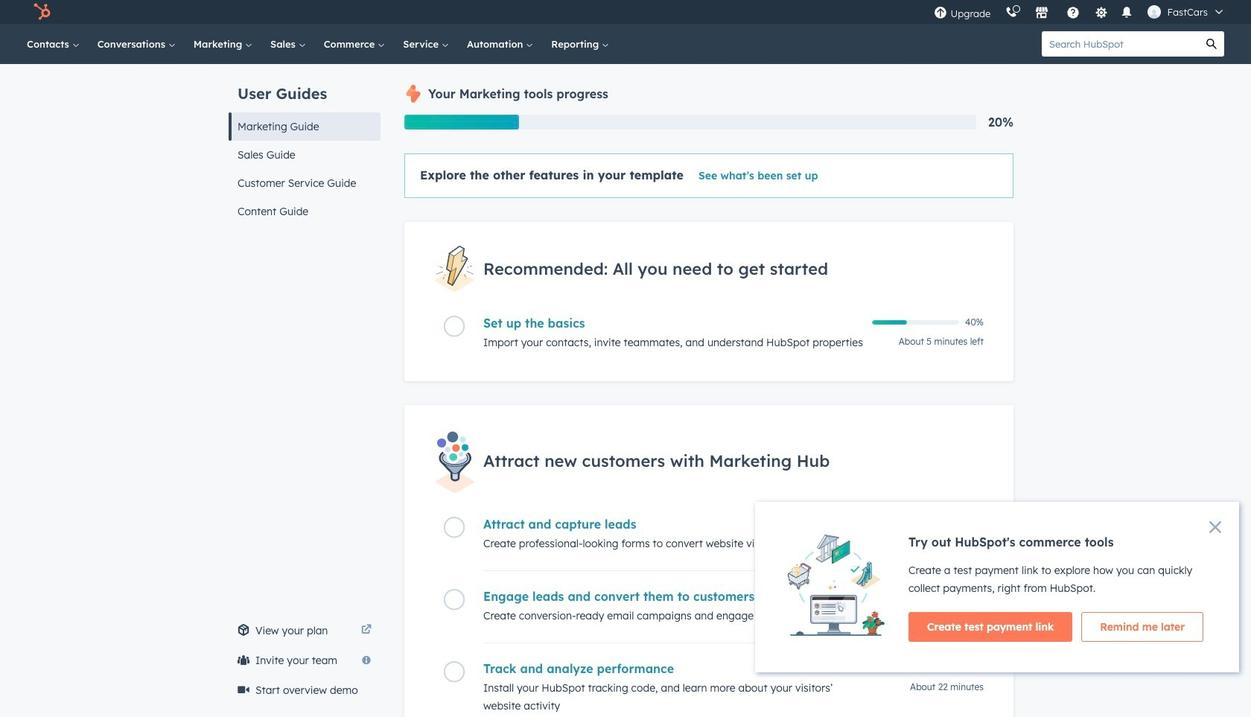 Task type: vqa. For each thing, say whether or not it's contained in the screenshot.
menu
yes



Task type: locate. For each thing, give the bounding box(es) containing it.
2 link opens in a new window image from the top
[[361, 625, 372, 636]]

marketplaces image
[[1036, 7, 1049, 20]]

1 link opens in a new window image from the top
[[361, 622, 372, 640]]

link opens in a new window image
[[361, 622, 372, 640], [361, 625, 372, 636]]

menu
[[927, 0, 1234, 24]]

progress bar
[[404, 115, 519, 130]]



Task type: describe. For each thing, give the bounding box(es) containing it.
[object object] complete progress bar
[[872, 320, 907, 325]]

user guides element
[[229, 64, 381, 226]]

christina overa image
[[1148, 5, 1162, 19]]

Search HubSpot search field
[[1042, 31, 1199, 57]]

close image
[[1210, 521, 1222, 533]]



